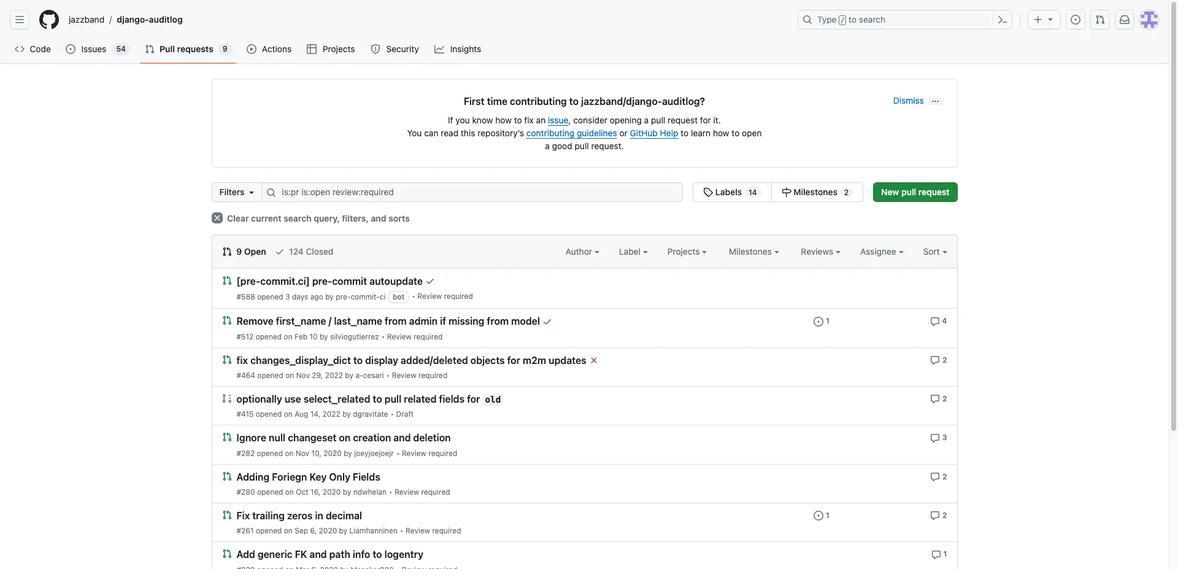 Task type: locate. For each thing, give the bounding box(es) containing it.
0 vertical spatial contributing
[[510, 96, 567, 107]]

0 vertical spatial comment image
[[930, 317, 940, 326]]

fix left "an"
[[525, 115, 534, 125]]

• inside 'adding foriegn key only fields #280             opened on oct 16, 2020 by ndwhelan • review required'
[[389, 487, 393, 497]]

security link
[[366, 40, 425, 58]]

1 vertical spatial 1 link
[[814, 509, 830, 521]]

can
[[424, 128, 439, 138]]

issue
[[548, 115, 569, 125]]

0 horizontal spatial for
[[467, 394, 480, 405]]

nov inside ignore null changeset on creation and deletion #282             opened on nov 10, 2020 by joeyjoejoejr • review required
[[296, 448, 310, 458]]

4 2 link from the top
[[931, 509, 948, 521]]

opened inside ignore null changeset on creation and deletion #282             opened on nov 10, 2020 by joeyjoejoejr • review required
[[257, 448, 283, 458]]

pull up draft link
[[385, 394, 402, 405]]

pull requests
[[160, 44, 213, 54]]

by right 10
[[320, 332, 328, 341]]

3 open pull request image from the top
[[222, 471, 232, 481]]

0 vertical spatial for
[[700, 115, 711, 125]]

contributing up "an"
[[510, 96, 567, 107]]

git pull request image left pull
[[145, 44, 155, 54]]

2 link for fields
[[931, 471, 948, 482]]

tag image
[[704, 187, 713, 197]]

1 vertical spatial git pull request image
[[222, 247, 232, 257]]

2020 inside 'adding foriegn key only fields #280             opened on oct 16, 2020 by ndwhelan • review required'
[[323, 487, 341, 497]]

2 for pull
[[943, 394, 948, 403]]

/ up #512             opened on feb 10 by silviogutierrez • review required
[[329, 316, 332, 327]]

open pull request element up 'draft pull request' element
[[222, 354, 232, 364]]

sep
[[295, 526, 308, 535]]

1 vertical spatial fix
[[237, 355, 248, 366]]

trailing
[[252, 510, 285, 521]]

contributing
[[510, 96, 567, 107], [527, 128, 575, 138]]

labels
[[716, 187, 742, 197]]

1 for fix trailing zeros in decimal
[[826, 511, 830, 520]]

pull inside "link"
[[902, 187, 917, 197]]

...
[[932, 95, 940, 104]]

how up repository's
[[496, 115, 512, 125]]

help
[[660, 128, 679, 138]]

git pull request image
[[145, 44, 155, 54], [222, 247, 232, 257]]

0 horizontal spatial from
[[385, 316, 407, 327]]

for left the old
[[467, 394, 480, 405]]

open pull request element left [pre-
[[222, 275, 232, 285]]

and right "fk"
[[310, 549, 327, 560]]

commit.ci]
[[260, 276, 310, 287]]

1 horizontal spatial /
[[329, 316, 332, 327]]

nov left 29,
[[296, 371, 310, 380]]

fields
[[353, 471, 380, 482]]

0 horizontal spatial request
[[668, 115, 698, 125]]

review required link for ndwhelan
[[395, 487, 450, 497]]

days
[[292, 292, 308, 302]]

list containing jazzband
[[64, 10, 791, 29]]

1 vertical spatial open pull request image
[[222, 432, 232, 442]]

1 vertical spatial for
[[507, 355, 521, 366]]

and left sorts
[[371, 213, 387, 223]]

search right type
[[859, 14, 886, 25]]

open pull request element for fix trailing zeros in decimal
[[222, 509, 232, 520]]

contributing down issue link
[[527, 128, 575, 138]]

and inside 'link'
[[371, 213, 387, 223]]

2 open pull request image from the top
[[222, 432, 232, 442]]

x image
[[211, 212, 223, 223]]

request
[[668, 115, 698, 125], [919, 187, 950, 197]]

0 horizontal spatial search
[[284, 213, 312, 223]]

triangle down image left search icon
[[247, 187, 257, 197]]

1 vertical spatial comment image
[[931, 394, 941, 404]]

by inside optionally use select_related to pull related fields for old #415             opened on aug 14, 2022 by dgravitate • draft
[[343, 410, 351, 419]]

open pull request image for fix changes_display_dict to display added/deleted objects for m2m updates
[[222, 355, 232, 364]]

1 open pull request image from the top
[[222, 316, 232, 326]]

1 vertical spatial 2022
[[323, 410, 341, 419]]

comment image
[[931, 355, 941, 365], [931, 433, 940, 443], [931, 511, 941, 521], [932, 550, 942, 560]]

2 from from the left
[[487, 316, 509, 327]]

good
[[552, 141, 573, 151]]

0 horizontal spatial 9
[[223, 44, 228, 53]]

cesari
[[363, 371, 384, 380]]

2 horizontal spatial /
[[841, 16, 845, 25]]

/ right type
[[841, 16, 845, 25]]

1 horizontal spatial git pull request image
[[222, 247, 232, 257]]

#464             opened on nov 29, 2022 by a-cesari • review required
[[237, 371, 448, 380]]

on inside the fix trailing zeros in decimal #261             opened on sep 6, 2020 by liamhanninen • review required
[[284, 526, 293, 535]]

open pull request element for adding foriegn key only fields
[[222, 471, 232, 481]]

draft pull request element
[[222, 393, 232, 403]]

know
[[472, 115, 493, 125]]

open pull request element left remove
[[222, 315, 232, 326]]

milestones for milestones 2
[[794, 187, 838, 197]]

milestones down 14
[[729, 246, 774, 257]]

open pull request image
[[222, 316, 232, 326], [222, 355, 232, 364], [222, 510, 232, 520], [222, 549, 232, 559]]

triangle down image right the plus image
[[1046, 14, 1056, 24]]

creation
[[353, 433, 391, 444]]

1 vertical spatial 9
[[236, 246, 242, 257]]

jazzband link
[[64, 10, 109, 29]]

2020 inside ignore null changeset on creation and deletion #282             opened on nov 10, 2020 by joeyjoejoejr • review required
[[324, 448, 342, 458]]

comment image for fields
[[931, 472, 941, 482]]

pre- down commit
[[336, 292, 351, 302]]

changeset
[[288, 433, 337, 444]]

open pull request image up 'draft pull request' element
[[222, 355, 232, 364]]

/ inside the jazzband / django-auditlog
[[109, 14, 112, 25]]

review required link for pre-commit-ci
[[418, 292, 473, 301]]

2 vertical spatial comment image
[[931, 472, 941, 482]]

review down deletion
[[402, 448, 427, 458]]

1 vertical spatial triangle down image
[[247, 187, 257, 197]]

0 horizontal spatial fix
[[237, 355, 248, 366]]

1 horizontal spatial pre-
[[336, 292, 351, 302]]

ndwhelan link
[[353, 487, 387, 497]]

1 horizontal spatial projects
[[668, 246, 702, 257]]

opened down remove
[[256, 332, 282, 341]]

django-auditlog link
[[112, 10, 188, 29]]

open pull request image left ignore
[[222, 432, 232, 442]]

5 open pull request element from the top
[[222, 471, 232, 481]]

to up 'dgravitate'
[[373, 394, 382, 405]]

1 vertical spatial search
[[284, 213, 312, 223]]

pull inside to learn how to open a good pull request.
[[575, 141, 589, 151]]

open pull request image for fix trailing zeros in decimal
[[222, 510, 232, 520]]

comment image up 3 link
[[931, 394, 941, 404]]

• inside ignore null changeset on creation and deletion #282             opened on nov 10, 2020 by joeyjoejoejr • review required
[[396, 448, 400, 458]]

code image
[[15, 44, 25, 54]]

0 vertical spatial and
[[371, 213, 387, 223]]

1 vertical spatial 2020
[[323, 487, 341, 497]]

search left query, at the top left
[[284, 213, 312, 223]]

7 open pull request element from the top
[[222, 548, 232, 559]]

0 vertical spatial triangle down image
[[1046, 14, 1056, 24]]

nov left 10, at the left bottom of the page
[[296, 448, 310, 458]]

opened down trailing
[[256, 526, 282, 535]]

reviews
[[801, 246, 836, 257]]

review required link down 11 / 11 checks ok icon
[[418, 292, 473, 301]]

by inside 'adding foriegn key only fields #280             opened on oct 16, 2020 by ndwhelan • review required'
[[343, 487, 351, 497]]

2020 right 6,
[[319, 526, 337, 535]]

2 vertical spatial 2020
[[319, 526, 337, 535]]

table image
[[307, 44, 317, 54]]

comment image down 3 link
[[931, 472, 941, 482]]

opened
[[257, 292, 283, 302], [256, 332, 282, 341], [257, 371, 284, 380], [256, 410, 282, 419], [257, 448, 283, 458], [257, 487, 283, 497], [256, 526, 282, 535]]

label
[[619, 246, 643, 257]]

opened down adding
[[257, 487, 283, 497]]

2 link for decimal
[[931, 509, 948, 521]]

on down null
[[285, 448, 294, 458]]

0 horizontal spatial projects
[[323, 44, 355, 54]]

by right ago
[[325, 292, 334, 302]]

• down remove first_name / last_name from admin if missing from model
[[382, 332, 385, 341]]

list
[[64, 10, 791, 29]]

on left oct
[[285, 487, 294, 497]]

pull down contributing guidelines link
[[575, 141, 589, 151]]

1 horizontal spatial search
[[859, 14, 886, 25]]

last_name
[[334, 316, 382, 327]]

1 open pull request element from the top
[[222, 275, 232, 285]]

projects
[[323, 44, 355, 54], [668, 246, 702, 257]]

updates
[[549, 355, 587, 366]]

reviews button
[[801, 245, 841, 258]]

1 vertical spatial a
[[545, 141, 550, 151]]

2 for fields
[[943, 472, 948, 481]]

3 2 link from the top
[[931, 471, 948, 482]]

review required link down deletion
[[402, 448, 458, 458]]

clear current search query, filters, and sorts link
[[211, 212, 410, 223]]

milestones right milestone icon
[[794, 187, 838, 197]]

review required link down admin
[[387, 332, 443, 341]]

fix trailing zeros in decimal link
[[237, 510, 362, 521]]

opened down null
[[257, 448, 283, 458]]

contributing guidelines link
[[527, 128, 617, 138]]

1 link for remove first_name / last_name from admin if missing from model
[[814, 315, 830, 326]]

/ for type
[[841, 16, 845, 25]]

0 vertical spatial search
[[859, 14, 886, 25]]

review required link for joeyjoejoejr
[[402, 448, 458, 458]]

0 vertical spatial projects
[[323, 44, 355, 54]]

0 vertical spatial 1
[[826, 316, 830, 326]]

pull
[[651, 115, 666, 125], [575, 141, 589, 151], [902, 187, 917, 197], [385, 394, 402, 405]]

2020 right 16,
[[323, 487, 341, 497]]

1 horizontal spatial request
[[919, 187, 950, 197]]

1 horizontal spatial from
[[487, 316, 509, 327]]

adding foriegn key only fields #280             opened on oct 16, 2020 by ndwhelan • review required
[[237, 471, 450, 497]]

milestones inside popup button
[[729, 246, 774, 257]]

4 open pull request image from the top
[[222, 549, 232, 559]]

closed
[[306, 246, 334, 257]]

remove
[[237, 316, 274, 327]]

review required link right ndwhelan link
[[395, 487, 450, 497]]

a up github at right
[[644, 115, 649, 125]]

consider
[[573, 115, 608, 125]]

on left sep
[[284, 526, 293, 535]]

0 vertical spatial milestones
[[794, 187, 838, 197]]

0 vertical spatial git pull request image
[[145, 44, 155, 54]]

and for creation
[[394, 433, 411, 444]]

request right new
[[919, 187, 950, 197]]

#588
[[237, 292, 255, 302]]

by down select_related
[[343, 410, 351, 419]]

4 open pull request element from the top
[[222, 432, 232, 442]]

and for filters,
[[371, 213, 387, 223]]

1 vertical spatial and
[[394, 433, 411, 444]]

for left m2m
[[507, 355, 521, 366]]

1 vertical spatial projects
[[668, 246, 702, 257]]

0 horizontal spatial and
[[310, 549, 327, 560]]

3 open pull request element from the top
[[222, 354, 232, 364]]

request up help
[[668, 115, 698, 125]]

filters
[[219, 187, 245, 197]]

projects right table icon
[[323, 44, 355, 54]]

1 horizontal spatial and
[[371, 213, 387, 223]]

security
[[386, 44, 419, 54]]

milestones inside issue element
[[794, 187, 838, 197]]

/ left "django-"
[[109, 14, 112, 25]]

opened inside the fix trailing zeros in decimal #261             opened on sep 6, 2020 by liamhanninen • review required
[[256, 526, 282, 535]]

2022 down select_related
[[323, 410, 341, 419]]

changes_display_dict
[[251, 355, 351, 366]]

sort
[[924, 246, 940, 257]]

/ for jazzband
[[109, 14, 112, 25]]

0 vertical spatial how
[[496, 115, 512, 125]]

from down bot
[[385, 316, 407, 327]]

1 horizontal spatial for
[[507, 355, 521, 366]]

2 2 link from the top
[[931, 393, 948, 404]]

1 vertical spatial 3
[[943, 433, 948, 442]]

liamhanninen
[[350, 526, 398, 535]]

1 2 link from the top
[[931, 354, 948, 365]]

issue opened image
[[1071, 15, 1081, 25], [66, 44, 76, 54], [814, 317, 824, 326], [814, 511, 824, 521]]

2 open pull request image from the top
[[222, 355, 232, 364]]

#261
[[237, 526, 254, 535]]

1 open pull request image from the top
[[222, 276, 232, 285]]

to right type
[[849, 14, 857, 25]]

by down the decimal
[[339, 526, 348, 535]]

0 horizontal spatial pre-
[[312, 276, 332, 287]]

14,
[[310, 410, 321, 419]]

required inside ignore null changeset on creation and deletion #282             opened on nov 10, 2020 by joeyjoejoejr • review required
[[429, 448, 458, 458]]

open pull request image left remove
[[222, 316, 232, 326]]

2 vertical spatial open pull request image
[[222, 471, 232, 481]]

1 vertical spatial request
[[919, 187, 950, 197]]

joeyjoejoejr link
[[354, 448, 394, 458]]

None search field
[[211, 182, 864, 202]]

1 vertical spatial nov
[[296, 448, 310, 458]]

on left aug
[[284, 410, 293, 419]]

2022 right 29,
[[325, 371, 343, 380]]

it.
[[714, 115, 721, 125]]

pre-
[[312, 276, 332, 287], [336, 292, 351, 302]]

optionally use select_related to pull related fields for old #415             opened on aug 14, 2022 by dgravitate • draft
[[237, 394, 501, 419]]

code link
[[10, 40, 56, 58]]

fix changes_display_dict to display added/deleted objects for m2m updates link
[[237, 355, 587, 366]]

nov
[[296, 371, 310, 380], [296, 448, 310, 458]]

1 horizontal spatial a
[[644, 115, 649, 125]]

comment image inside 4 link
[[930, 317, 940, 326]]

auditlog?
[[662, 96, 705, 107]]

to up a-
[[353, 355, 363, 366]]

adding foriegn key only fields link
[[237, 471, 380, 482]]

1 horizontal spatial milestones
[[794, 187, 838, 197]]

for left it.
[[700, 115, 711, 125]]

jazzband / django-auditlog
[[69, 14, 183, 25]]

how down it.
[[713, 128, 730, 138]]

1 / 6 checks ok image
[[589, 355, 599, 365]]

1 horizontal spatial how
[[713, 128, 730, 138]]

open pull request image left fix
[[222, 510, 232, 520]]

0 vertical spatial 2020
[[324, 448, 342, 458]]

draft pull request image
[[222, 393, 232, 403]]

0 vertical spatial 1 link
[[814, 315, 830, 326]]

model
[[511, 316, 540, 327]]

and down draft link
[[394, 433, 411, 444]]

review up the logentry
[[406, 526, 430, 535]]

open pull request element left adding
[[222, 471, 232, 481]]

• right the cesari
[[387, 371, 390, 380]]

pull right new
[[902, 187, 917, 197]]

2 vertical spatial for
[[467, 394, 480, 405]]

by inside ignore null changeset on creation and deletion #282             opened on nov 10, 2020 by joeyjoejoejr • review required
[[344, 448, 352, 458]]

comment image for fix changes_display_dict to display added/deleted objects for m2m updates
[[931, 355, 941, 365]]

open pull request element
[[222, 275, 232, 285], [222, 315, 232, 326], [222, 354, 232, 364], [222, 432, 232, 442], [222, 471, 232, 481], [222, 509, 232, 520], [222, 548, 232, 559]]

from left model
[[487, 316, 509, 327]]

git pull request image inside 9 open link
[[222, 247, 232, 257]]

2020 for in
[[319, 526, 337, 535]]

open pull request element left add
[[222, 548, 232, 559]]

logentry
[[385, 549, 424, 560]]

2020 inside the fix trailing zeros in decimal #261             opened on sep 6, 2020 by liamhanninen • review required
[[319, 526, 337, 535]]

2 open pull request element from the top
[[222, 315, 232, 326]]

actions link
[[242, 40, 297, 58]]

9 left 'open'
[[236, 246, 242, 257]]

1 vertical spatial 1
[[826, 511, 830, 520]]

fields
[[439, 394, 465, 405]]

check image
[[275, 247, 285, 257]]

requests
[[177, 44, 213, 54]]

1 horizontal spatial 3
[[943, 433, 948, 442]]

to right help
[[681, 128, 689, 138]]

open pull request element for ignore null changeset on creation and deletion
[[222, 432, 232, 442]]

1 for remove first_name / last_name from admin if missing from model
[[826, 316, 830, 326]]

0 horizontal spatial /
[[109, 14, 112, 25]]

0 horizontal spatial milestones
[[729, 246, 774, 257]]

/ inside type / to search
[[841, 16, 845, 25]]

•
[[412, 292, 416, 301], [382, 332, 385, 341], [387, 371, 390, 380], [391, 410, 394, 419], [396, 448, 400, 458], [389, 487, 393, 497], [400, 526, 404, 535]]

projects right label popup button
[[668, 246, 702, 257]]

1 horizontal spatial 9
[[236, 246, 242, 257]]

by down "ignore null changeset on creation and deletion" link
[[344, 448, 352, 458]]

add
[[237, 549, 255, 560]]

fix
[[237, 510, 250, 521]]

open pull request image for adding foriegn key only fields
[[222, 471, 232, 481]]

filters,
[[342, 213, 369, 223]]

0 vertical spatial fix
[[525, 115, 534, 125]]

0 horizontal spatial triangle down image
[[247, 187, 257, 197]]

fk
[[295, 549, 307, 560]]

fix up "#464"
[[237, 355, 248, 366]]

2 horizontal spatial and
[[394, 433, 411, 444]]

1 vertical spatial how
[[713, 128, 730, 138]]

by inside the fix trailing zeros in decimal #261             opened on sep 6, 2020 by liamhanninen • review required
[[339, 526, 348, 535]]

review required link down fix changes_display_dict to display added/deleted objects for m2m updates link
[[392, 371, 448, 380]]

first
[[464, 96, 485, 107]]

9 left play image
[[223, 44, 228, 53]]

open pull request image for [pre-commit.ci] pre-commit autoupdate
[[222, 276, 232, 285]]

pre- up ago
[[312, 276, 332, 287]]

0 vertical spatial nov
[[296, 371, 310, 380]]

github
[[630, 128, 658, 138]]

github help link
[[630, 128, 679, 138]]

review down remove first_name / last_name from admin if missing from model
[[387, 332, 412, 341]]

triangle down image
[[1046, 14, 1056, 24], [247, 187, 257, 197]]

a down you can read this repository's contributing guidelines or github help
[[545, 141, 550, 151]]

review required link up the logentry
[[406, 526, 461, 535]]

comment image
[[930, 317, 940, 326], [931, 394, 941, 404], [931, 472, 941, 482]]

query,
[[314, 213, 340, 223]]

review required link for liamhanninen
[[406, 526, 461, 535]]

2 link
[[931, 354, 948, 365], [931, 393, 948, 404], [931, 471, 948, 482], [931, 509, 948, 521]]

comment image left the 4 in the right bottom of the page
[[930, 317, 940, 326]]

review inside 'adding foriegn key only fields #280             opened on oct 16, 2020 by ndwhelan • review required'
[[395, 487, 419, 497]]

3 open pull request image from the top
[[222, 510, 232, 520]]

open pull request element left ignore
[[222, 432, 232, 442]]

and inside ignore null changeset on creation and deletion #282             opened on nov 10, 2020 by joeyjoejoejr • review required
[[394, 433, 411, 444]]

git pull request image left 9 open
[[222, 247, 232, 257]]

review right ndwhelan link
[[395, 487, 419, 497]]

1 vertical spatial milestones
[[729, 246, 774, 257]]

joeyjoejoejr
[[354, 448, 394, 458]]

comment image inside 3 link
[[931, 433, 940, 443]]

required
[[444, 292, 473, 301], [414, 332, 443, 341], [419, 371, 448, 380], [429, 448, 458, 458], [421, 487, 450, 497], [432, 526, 461, 535]]

2020 right 10, at the left bottom of the page
[[324, 448, 342, 458]]

type / to search
[[818, 14, 886, 25]]

first_name
[[276, 316, 326, 327]]

open pull request image
[[222, 276, 232, 285], [222, 432, 232, 442], [222, 471, 232, 481]]

6 open pull request element from the top
[[222, 509, 232, 520]]

on left creation
[[339, 433, 351, 444]]

open pull request image for add generic fk and path info to logentry
[[222, 549, 232, 559]]

6,
[[310, 526, 317, 535]]

0 vertical spatial open pull request image
[[222, 276, 232, 285]]

2 inside milestones 2
[[845, 188, 849, 197]]

0 horizontal spatial a
[[545, 141, 550, 151]]

open pull request image left adding
[[222, 471, 232, 481]]

0 horizontal spatial 3
[[285, 292, 290, 302]]

added/deleted
[[401, 355, 468, 366]]

label button
[[619, 245, 648, 258]]

• up the logentry
[[400, 526, 404, 535]]

open pull request image left [pre-
[[222, 276, 232, 285]]

homepage image
[[39, 10, 59, 29]]

#280
[[237, 487, 255, 497]]

0 vertical spatial 9
[[223, 44, 228, 53]]



Task type: describe. For each thing, give the bounding box(es) containing it.
sorts
[[389, 213, 410, 223]]

open
[[742, 128, 762, 138]]

select_related
[[304, 394, 370, 405]]

to learn how to open a good pull request.
[[545, 128, 762, 151]]

assignee button
[[861, 245, 904, 258]]

display
[[365, 355, 398, 366]]

add generic fk and path info to logentry link
[[237, 549, 424, 560]]

0 horizontal spatial git pull request image
[[145, 44, 155, 54]]

old
[[485, 395, 501, 405]]

• inside the fix trailing zeros in decimal #261             opened on sep 6, 2020 by liamhanninen • review required
[[400, 526, 404, 535]]

1 horizontal spatial triangle down image
[[1046, 14, 1056, 24]]

zeros
[[287, 510, 313, 521]]

command palette image
[[998, 15, 1008, 25]]

triangle down image inside filters popup button
[[247, 187, 257, 197]]

type
[[818, 14, 837, 25]]

issues
[[81, 44, 106, 54]]

Search all issues text field
[[262, 182, 683, 202]]

1 vertical spatial pre-
[[336, 292, 351, 302]]

to up repository's
[[514, 115, 522, 125]]

9 for 9
[[223, 44, 228, 53]]

to inside optionally use select_related to pull related fields for old #415             opened on aug 14, 2022 by dgravitate • draft
[[373, 394, 382, 405]]

milestones 2
[[792, 187, 849, 197]]

to right info
[[373, 549, 382, 560]]

projects button
[[668, 245, 707, 258]]

insights
[[450, 44, 481, 54]]

open pull request image for remove first_name / last_name from admin if missing from model
[[222, 316, 232, 326]]

required inside the fix trailing zeros in decimal #261             opened on sep 6, 2020 by liamhanninen • review required
[[432, 526, 461, 535]]

repository's
[[478, 128, 524, 138]]

how inside to learn how to open a good pull request.
[[713, 128, 730, 138]]

ignore null changeset on creation and deletion #282             opened on nov 10, 2020 by joeyjoejoejr • review required
[[237, 433, 458, 458]]

on left feb
[[284, 332, 293, 341]]

only
[[329, 471, 351, 482]]

to left open
[[732, 128, 740, 138]]

pull inside optionally use select_related to pull related fields for old #415             opened on aug 14, 2022 by dgravitate • draft
[[385, 394, 402, 405]]

author
[[566, 246, 595, 257]]

projects inside projects popup button
[[668, 246, 702, 257]]

9 open link
[[222, 245, 266, 258]]

an
[[536, 115, 546, 125]]

to up ,
[[570, 96, 579, 107]]

or
[[620, 128, 628, 138]]

2 for decimal
[[943, 511, 948, 520]]

29,
[[312, 371, 323, 380]]

8 / 8 checks ok image
[[543, 317, 552, 326]]

a-
[[356, 371, 363, 380]]

sort button
[[924, 245, 948, 258]]

oct
[[296, 487, 309, 497]]

decimal
[[326, 510, 362, 521]]

Issues search field
[[262, 182, 683, 202]]

assignee
[[861, 246, 899, 257]]

you can read this repository's contributing guidelines or github help
[[407, 128, 679, 138]]

[pre-commit.ci] pre-commit autoupdate link
[[237, 276, 423, 287]]

open pull request element for [pre-commit.ci] pre-commit autoupdate
[[222, 275, 232, 285]]

new
[[882, 187, 900, 197]]

0 vertical spatial request
[[668, 115, 698, 125]]

foriegn
[[272, 471, 307, 482]]

request.
[[591, 141, 624, 151]]

review inside ignore null changeset on creation and deletion #282             opened on nov 10, 2020 by joeyjoejoejr • review required
[[402, 448, 427, 458]]

opened inside optionally use select_related to pull related fields for old #415             opened on aug 14, 2022 by dgravitate • draft
[[256, 410, 282, 419]]

issue element
[[693, 182, 864, 202]]

1 link for fix trailing zeros in decimal
[[814, 509, 830, 521]]

a inside to learn how to open a good pull request.
[[545, 141, 550, 151]]

2 vertical spatial and
[[310, 549, 327, 560]]

comment image for pull
[[931, 394, 941, 404]]

ignore null changeset on creation and deletion link
[[237, 433, 451, 444]]

review inside the fix trailing zeros in decimal #261             opened on sep 6, 2020 by liamhanninen • review required
[[406, 526, 430, 535]]

comment image inside "1" 'link'
[[932, 550, 942, 560]]

deletion
[[413, 433, 451, 444]]

0 vertical spatial pre-
[[312, 276, 332, 287]]

author button
[[566, 245, 600, 258]]

shield image
[[371, 44, 381, 54]]

graph image
[[435, 44, 445, 54]]

git pull request image
[[1096, 15, 1106, 25]]

search inside 'link'
[[284, 213, 312, 223]]

m2m
[[523, 355, 546, 366]]

11 / 11 checks ok image
[[425, 276, 435, 286]]

required inside 'adding foriegn key only fields #280             opened on oct 16, 2020 by ndwhelan • review required'
[[421, 487, 450, 497]]

opened inside 'adding foriegn key only fields #280             opened on oct 16, 2020 by ndwhelan • review required'
[[257, 487, 283, 497]]

9 for 9 open
[[236, 246, 242, 257]]

milestones button
[[729, 245, 779, 258]]

review required link for silviogutierrez
[[387, 332, 443, 341]]

pull up github help link
[[651, 115, 666, 125]]

projects inside projects link
[[323, 44, 355, 54]]

comment image for fix trailing zeros in decimal
[[931, 511, 941, 521]]

dgravitate
[[353, 410, 388, 419]]

none search field containing filters
[[211, 182, 864, 202]]

milestones for milestones
[[729, 246, 774, 257]]

2 link for pull
[[931, 393, 948, 404]]

clear
[[227, 213, 249, 223]]

bot
[[393, 292, 405, 302]]

code
[[30, 44, 51, 54]]

0 vertical spatial 2022
[[325, 371, 343, 380]]

[pre-
[[237, 276, 260, 287]]

• right bot
[[412, 292, 416, 301]]

opened right "#464"
[[257, 371, 284, 380]]

fix changes_display_dict to display added/deleted objects for m2m updates
[[237, 355, 587, 366]]

by left a-
[[345, 371, 354, 380]]

review required link for a-cesari
[[392, 371, 448, 380]]

0 vertical spatial 3
[[285, 292, 290, 302]]

for inside optionally use select_related to pull related fields for old #415             opened on aug 14, 2022 by dgravitate • draft
[[467, 394, 480, 405]]

if you know how to fix an issue ,           consider opening a pull request for it.
[[448, 115, 721, 125]]

insights link
[[430, 40, 487, 58]]

open pull request element for remove first_name / last_name from admin if missing from model
[[222, 315, 232, 326]]

guidelines
[[577, 128, 617, 138]]

objects
[[471, 355, 505, 366]]

this
[[461, 128, 475, 138]]

#512
[[237, 332, 254, 341]]

#282
[[237, 448, 255, 458]]

1 horizontal spatial fix
[[525, 115, 534, 125]]

[pre-commit.ci] pre-commit autoupdate
[[237, 276, 423, 287]]

open pull request element for add generic fk and path info to logentry
[[222, 548, 232, 559]]

first time contributing to jazzband/django-auditlog?
[[464, 96, 705, 107]]

autoupdate
[[370, 276, 423, 287]]

related
[[404, 394, 437, 405]]

0 horizontal spatial how
[[496, 115, 512, 125]]

key
[[310, 471, 327, 482]]

path
[[329, 549, 350, 560]]

10,
[[312, 448, 322, 458]]

pull
[[160, 44, 175, 54]]

#512             opened on feb 10 by silviogutierrez • review required
[[237, 332, 443, 341]]

,
[[569, 115, 571, 125]]

new pull request link
[[874, 182, 958, 202]]

opened down commit.ci]
[[257, 292, 283, 302]]

open pull request image for ignore null changeset on creation and deletion
[[222, 432, 232, 442]]

124 closed link
[[275, 245, 334, 258]]

issue link
[[548, 115, 569, 125]]

comment image for ignore null changeset on creation and deletion
[[931, 433, 940, 443]]

you
[[407, 128, 422, 138]]

review down fix changes_display_dict to display added/deleted objects for m2m updates link
[[392, 371, 417, 380]]

ci
[[380, 292, 386, 302]]

admin
[[409, 316, 438, 327]]

#464
[[237, 371, 255, 380]]

on inside 'adding foriegn key only fields #280             opened on oct 16, 2020 by ndwhelan • review required'
[[285, 487, 294, 497]]

open
[[244, 246, 266, 257]]

1 from from the left
[[385, 316, 407, 327]]

124
[[289, 246, 304, 257]]

1 vertical spatial contributing
[[527, 128, 575, 138]]

optionally
[[237, 394, 282, 405]]

dgravitate link
[[353, 410, 388, 419]]

3 link
[[931, 432, 948, 443]]

search image
[[267, 188, 277, 198]]

milestone image
[[782, 187, 792, 197]]

auditlog
[[149, 14, 183, 25]]

play image
[[247, 44, 256, 54]]

on down changes_display_dict
[[286, 371, 294, 380]]

2 vertical spatial 1
[[944, 550, 948, 559]]

on inside optionally use select_related to pull related fields for old #415             opened on aug 14, 2022 by dgravitate • draft
[[284, 410, 293, 419]]

review down 11 / 11 checks ok icon
[[418, 292, 442, 301]]

• inside optionally use select_related to pull related fields for old #415             opened on aug 14, 2022 by dgravitate • draft
[[391, 410, 394, 419]]

a-cesari link
[[356, 371, 384, 380]]

notifications image
[[1120, 15, 1130, 25]]

remove first_name / last_name from admin if missing from model link
[[237, 316, 540, 327]]

• review required
[[412, 292, 473, 301]]

plus image
[[1034, 15, 1044, 25]]

0 vertical spatial a
[[644, 115, 649, 125]]

2020 for only
[[323, 487, 341, 497]]

2022 inside optionally use select_related to pull related fields for old #415             opened on aug 14, 2022 by dgravitate • draft
[[323, 410, 341, 419]]

2 vertical spatial 1 link
[[932, 548, 948, 560]]

django-
[[117, 14, 149, 25]]

feb
[[295, 332, 308, 341]]

draft
[[396, 410, 414, 419]]

request inside "link"
[[919, 187, 950, 197]]

2 horizontal spatial for
[[700, 115, 711, 125]]

open pull request element for fix changes_display_dict to display added/deleted objects for m2m updates
[[222, 354, 232, 364]]

pre-commit-ci link
[[336, 292, 386, 302]]



Task type: vqa. For each thing, say whether or not it's contained in the screenshot.
the within 'A repository to make changes to the TypeScript Wiki on GitHub'
no



